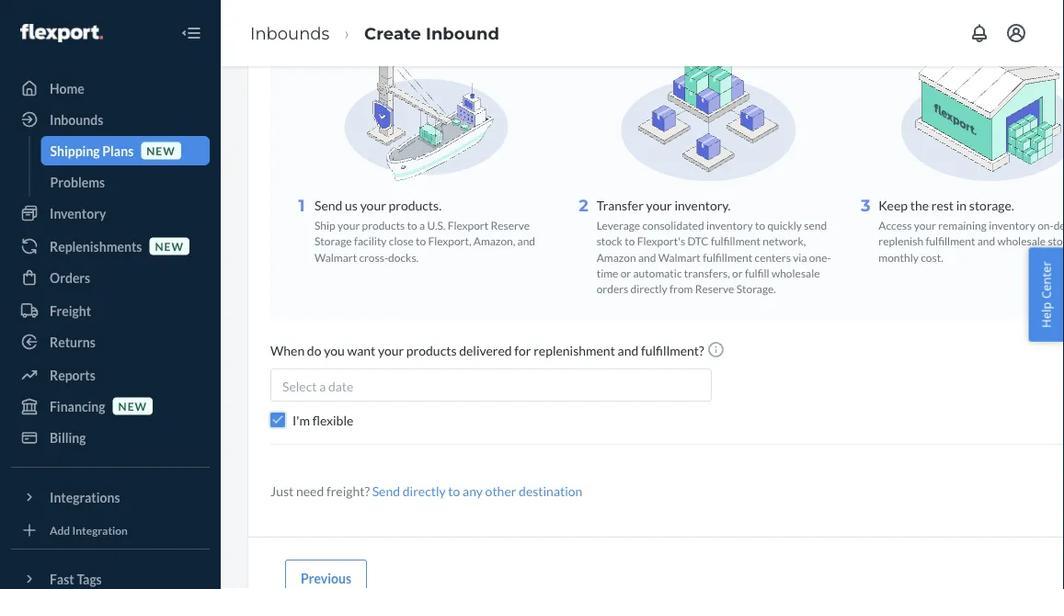 Task type: locate. For each thing, give the bounding box(es) containing it.
reserve up 'amazon,'
[[491, 219, 530, 232]]

fulfillment up the transfers,
[[703, 250, 753, 264]]

inbounds link inside breadcrumbs navigation
[[250, 23, 330, 43]]

walmart inside send us your products. ship your products to a u.s. flexport reserve storage facility close to flexport, amazon, and walmart cross-docks.
[[315, 250, 357, 264]]

walmart
[[315, 250, 357, 264], [658, 250, 701, 264]]

in
[[956, 197, 967, 213]]

any
[[463, 483, 483, 499]]

None checkbox
[[270, 413, 285, 428]]

new right plans
[[146, 144, 175, 157]]

fast
[[50, 572, 74, 587]]

centers
[[755, 250, 791, 264]]

create inbound
[[364, 23, 499, 43]]

freight link
[[11, 296, 210, 326]]

send right freight?
[[372, 483, 400, 499]]

from
[[670, 282, 693, 295]]

your inside 3 keep the rest in storage. access your remaining inventory on-de
[[914, 219, 936, 232]]

other
[[485, 483, 516, 499]]

date
[[328, 379, 354, 394]]

1 vertical spatial inbounds
[[50, 112, 103, 127]]

reserve inside 2 transfer your inventory. leverage consolidated inventory to quickly send stock to flexport's dtc fulfillment network, amazon and walmart fulfillment centers via one- time or automatic transfers, or fulfill wholesale orders directly from reserve storage.
[[695, 282, 734, 295]]

1 vertical spatial a
[[319, 379, 326, 394]]

send
[[804, 219, 827, 232]]

1 inventory from the left
[[706, 219, 753, 232]]

integrations button
[[11, 483, 210, 512]]

flexport's
[[637, 235, 685, 248]]

inbounds
[[250, 23, 330, 43], [50, 112, 103, 127]]

shipping plans
[[50, 143, 134, 159]]

products.
[[389, 197, 442, 213]]

0 horizontal spatial products
[[362, 219, 405, 232]]

returns link
[[11, 327, 210, 357]]

new for replenishments
[[155, 240, 184, 253]]

1 vertical spatial reserve
[[695, 282, 734, 295]]

0 vertical spatial new
[[146, 144, 175, 157]]

add integration link
[[11, 520, 210, 542]]

just
[[270, 483, 294, 499]]

or right time
[[620, 266, 631, 280]]

send up 'ship'
[[315, 197, 342, 213]]

and up automatic
[[638, 250, 656, 264]]

1 horizontal spatial reserve
[[695, 282, 734, 295]]

1 walmart from the left
[[315, 250, 357, 264]]

remaining
[[938, 219, 987, 232]]

inbounds link
[[250, 23, 330, 43], [11, 105, 210, 134]]

products
[[362, 219, 405, 232], [406, 343, 457, 358]]

cross-
[[359, 250, 388, 264]]

0 horizontal spatial a
[[319, 379, 326, 394]]

reserve down the transfers,
[[695, 282, 734, 295]]

i'm flexible
[[292, 413, 353, 428]]

billing
[[50, 430, 86, 446]]

a left u.s.
[[419, 219, 425, 232]]

returns
[[50, 334, 95, 350]]

new for financing
[[118, 400, 147, 413]]

3
[[861, 195, 871, 216]]

fulfillment right dtc
[[711, 235, 761, 248]]

walmart inside 2 transfer your inventory. leverage consolidated inventory to quickly send stock to flexport's dtc fulfillment network, amazon and walmart fulfillment centers via one- time or automatic transfers, or fulfill wholesale orders directly from reserve storage.
[[658, 250, 701, 264]]

fast tags button
[[11, 565, 210, 590]]

0 vertical spatial send
[[315, 197, 342, 213]]

financing
[[50, 399, 105, 414]]

and left fulfillment?
[[618, 343, 639, 358]]

send inside send us your products. ship your products to a u.s. flexport reserve storage facility close to flexport, amazon, and walmart cross-docks.
[[315, 197, 342, 213]]

inbounds inside breadcrumbs navigation
[[250, 23, 330, 43]]

0 horizontal spatial inbounds link
[[11, 105, 210, 134]]

and
[[517, 235, 535, 248], [638, 250, 656, 264], [618, 343, 639, 358]]

or left fulfill
[[732, 266, 743, 280]]

problems
[[50, 174, 105, 190]]

automatic
[[633, 266, 682, 280]]

1 horizontal spatial inventory
[[989, 219, 1035, 232]]

1 vertical spatial and
[[638, 250, 656, 264]]

walmart down storage
[[315, 250, 357, 264]]

0 horizontal spatial walmart
[[315, 250, 357, 264]]

reports link
[[11, 361, 210, 390]]

0 vertical spatial and
[[517, 235, 535, 248]]

2 inventory from the left
[[989, 219, 1035, 232]]

2 transfer your inventory. leverage consolidated inventory to quickly send stock to flexport's dtc fulfillment network, amazon and walmart fulfillment centers via one- time or automatic transfers, or fulfill wholesale orders directly from reserve storage.
[[579, 195, 831, 295]]

a left "date"
[[319, 379, 326, 394]]

a
[[419, 219, 425, 232], [319, 379, 326, 394]]

0 vertical spatial directly
[[630, 282, 667, 295]]

inventory inside 2 transfer your inventory. leverage consolidated inventory to quickly send stock to flexport's dtc fulfillment network, amazon and walmart fulfillment centers via one- time or automatic transfers, or fulfill wholesale orders directly from reserve storage.
[[706, 219, 753, 232]]

fulfillment?
[[641, 343, 704, 358]]

0 horizontal spatial send
[[315, 197, 342, 213]]

or
[[620, 266, 631, 280], [732, 266, 743, 280]]

0 horizontal spatial reserve
[[491, 219, 530, 232]]

0 horizontal spatial or
[[620, 266, 631, 280]]

new up orders link
[[155, 240, 184, 253]]

0 vertical spatial a
[[419, 219, 425, 232]]

us
[[345, 197, 358, 213]]

your down us
[[338, 219, 360, 232]]

directly
[[630, 282, 667, 295], [403, 483, 446, 499]]

need
[[296, 483, 324, 499]]

1 horizontal spatial a
[[419, 219, 425, 232]]

0 vertical spatial products
[[362, 219, 405, 232]]

integrations
[[50, 490, 120, 505]]

1 horizontal spatial products
[[406, 343, 457, 358]]

1 horizontal spatial send
[[372, 483, 400, 499]]

1 horizontal spatial or
[[732, 266, 743, 280]]

1 horizontal spatial walmart
[[658, 250, 701, 264]]

0 vertical spatial inbounds link
[[250, 23, 330, 43]]

home
[[50, 80, 84, 96]]

and inside send us your products. ship your products to a u.s. flexport reserve storage facility close to flexport, amazon, and walmart cross-docks.
[[517, 235, 535, 248]]

0 vertical spatial inbounds
[[250, 23, 330, 43]]

0 horizontal spatial inventory
[[706, 219, 753, 232]]

fast tags
[[50, 572, 102, 587]]

1 horizontal spatial inbounds
[[250, 23, 330, 43]]

products left delivered at bottom
[[406, 343, 457, 358]]

ship
[[315, 219, 335, 232]]

new
[[146, 144, 175, 157], [155, 240, 184, 253], [118, 400, 147, 413]]

your up the consolidated
[[646, 197, 672, 213]]

replenishments
[[50, 239, 142, 254]]

help
[[1038, 302, 1054, 328]]

1 vertical spatial products
[[406, 343, 457, 358]]

inventory down storage.
[[989, 219, 1035, 232]]

your down the
[[914, 219, 936, 232]]

0 vertical spatial fulfillment
[[711, 235, 761, 248]]

shipping
[[50, 143, 100, 159]]

2 walmart from the left
[[658, 250, 701, 264]]

directly left any
[[403, 483, 446, 499]]

previous
[[301, 571, 351, 587]]

u.s.
[[427, 219, 446, 232]]

inbound
[[426, 23, 499, 43]]

inventory
[[706, 219, 753, 232], [989, 219, 1035, 232]]

select
[[282, 379, 317, 394]]

and right 'amazon,'
[[517, 235, 535, 248]]

1 vertical spatial send
[[372, 483, 400, 499]]

walmart down flexport's
[[658, 250, 701, 264]]

directly down automatic
[[630, 282, 667, 295]]

1 horizontal spatial directly
[[630, 282, 667, 295]]

when
[[270, 343, 305, 358]]

close navigation image
[[180, 22, 202, 44]]

new down "reports" link
[[118, 400, 147, 413]]

inventory down the inventory.
[[706, 219, 753, 232]]

1 vertical spatial directly
[[403, 483, 446, 499]]

keep
[[879, 197, 908, 213]]

to
[[407, 219, 417, 232], [755, 219, 765, 232], [416, 235, 426, 248], [625, 235, 635, 248], [448, 483, 460, 499]]

open notifications image
[[968, 22, 991, 44]]

send
[[315, 197, 342, 213], [372, 483, 400, 499]]

home link
[[11, 74, 210, 103]]

destination
[[519, 483, 583, 499]]

products up facility
[[362, 219, 405, 232]]

help center button
[[1029, 248, 1064, 342]]

want
[[347, 343, 375, 358]]

send directly to any other destination button
[[372, 482, 583, 501]]

1 vertical spatial new
[[155, 240, 184, 253]]

on-
[[1038, 219, 1054, 232]]

storage.
[[969, 197, 1014, 213]]

0 vertical spatial reserve
[[491, 219, 530, 232]]

1 horizontal spatial inbounds link
[[250, 23, 330, 43]]

2 or from the left
[[732, 266, 743, 280]]

directly inside 2 transfer your inventory. leverage consolidated inventory to quickly send stock to flexport's dtc fulfillment network, amazon and walmart fulfillment centers via one- time or automatic transfers, or fulfill wholesale orders directly from reserve storage.
[[630, 282, 667, 295]]

2 vertical spatial new
[[118, 400, 147, 413]]



Task type: vqa. For each thing, say whether or not it's contained in the screenshot.
Action
no



Task type: describe. For each thing, give the bounding box(es) containing it.
stock
[[597, 235, 623, 248]]

to right close
[[416, 235, 426, 248]]

1 or from the left
[[620, 266, 631, 280]]

plans
[[102, 143, 134, 159]]

amazon
[[597, 250, 636, 264]]

1
[[298, 195, 305, 216]]

to left quickly
[[755, 219, 765, 232]]

freight
[[50, 303, 91, 319]]

your right want
[[378, 343, 404, 358]]

orders
[[50, 270, 90, 286]]

time
[[597, 266, 618, 280]]

and inside 2 transfer your inventory. leverage consolidated inventory to quickly send stock to flexport's dtc fulfillment network, amazon and walmart fulfillment centers via one- time or automatic transfers, or fulfill wholesale orders directly from reserve storage.
[[638, 250, 656, 264]]

3 keep the rest in storage. access your remaining inventory on-de
[[861, 195, 1064, 264]]

inventory
[[50, 206, 106, 221]]

inventory inside 3 keep the rest in storage. access your remaining inventory on-de
[[989, 219, 1035, 232]]

freight?
[[326, 483, 370, 499]]

select a date
[[282, 379, 354, 394]]

your inside 2 transfer your inventory. leverage consolidated inventory to quickly send stock to flexport's dtc fulfillment network, amazon and walmart fulfillment centers via one- time or automatic transfers, or fulfill wholesale orders directly from reserve storage.
[[646, 197, 672, 213]]

1 vertical spatial inbounds link
[[11, 105, 210, 134]]

you
[[324, 343, 345, 358]]

previous button
[[285, 560, 367, 590]]

send us your products. ship your products to a u.s. flexport reserve storage facility close to flexport, amazon, and walmart cross-docks.
[[315, 197, 535, 264]]

flexport,
[[428, 235, 471, 248]]

for
[[514, 343, 531, 358]]

flexport logo image
[[20, 24, 103, 42]]

amazon,
[[473, 235, 515, 248]]

your right us
[[360, 197, 386, 213]]

reserve inside send us your products. ship your products to a u.s. flexport reserve storage facility close to flexport, amazon, and walmart cross-docks.
[[491, 219, 530, 232]]

dtc
[[687, 235, 709, 248]]

0 horizontal spatial directly
[[403, 483, 446, 499]]

2
[[579, 195, 589, 216]]

tags
[[77, 572, 102, 587]]

flexible
[[312, 413, 353, 428]]

network,
[[763, 235, 806, 248]]

leverage
[[597, 219, 640, 232]]

via
[[793, 250, 807, 264]]

i'm
[[292, 413, 310, 428]]

to down leverage
[[625, 235, 635, 248]]

center
[[1038, 261, 1054, 299]]

to left any
[[448, 483, 460, 499]]

rest
[[931, 197, 954, 213]]

delivered
[[459, 343, 512, 358]]

close
[[389, 235, 414, 248]]

orders
[[597, 282, 628, 295]]

new for shipping plans
[[146, 144, 175, 157]]

create inbound link
[[364, 23, 499, 43]]

to up close
[[407, 219, 417, 232]]

replenishment
[[534, 343, 615, 358]]

create
[[364, 23, 421, 43]]

reports
[[50, 367, 95, 383]]

transfer
[[597, 197, 644, 213]]

storage
[[315, 235, 352, 248]]

quickly
[[767, 219, 802, 232]]

consolidated
[[642, 219, 704, 232]]

the
[[910, 197, 929, 213]]

breadcrumbs navigation
[[235, 6, 514, 60]]

wholesale
[[772, 266, 820, 280]]

help center
[[1038, 261, 1054, 328]]

inventory.
[[675, 197, 731, 213]]

inventory link
[[11, 199, 210, 228]]

do
[[307, 343, 321, 358]]

transfers,
[[684, 266, 730, 280]]

add integration
[[50, 524, 128, 537]]

0 horizontal spatial inbounds
[[50, 112, 103, 127]]

billing link
[[11, 423, 210, 452]]

just need freight? send directly to any other destination
[[270, 483, 583, 499]]

products inside send us your products. ship your products to a u.s. flexport reserve storage facility close to flexport, amazon, and walmart cross-docks.
[[362, 219, 405, 232]]

fulfill
[[745, 266, 770, 280]]

1 vertical spatial fulfillment
[[703, 250, 753, 264]]

flexport
[[448, 219, 489, 232]]

storage.
[[736, 282, 776, 295]]

2 vertical spatial and
[[618, 343, 639, 358]]

facility
[[354, 235, 387, 248]]

access
[[879, 219, 912, 232]]

open account menu image
[[1005, 22, 1027, 44]]

when do you want your products delivered for replenishment and fulfillment?
[[270, 343, 707, 358]]

orders link
[[11, 263, 210, 292]]

de
[[1054, 219, 1064, 232]]

integration
[[72, 524, 128, 537]]

a inside send us your products. ship your products to a u.s. flexport reserve storage facility close to flexport, amazon, and walmart cross-docks.
[[419, 219, 425, 232]]

docks.
[[388, 250, 419, 264]]



